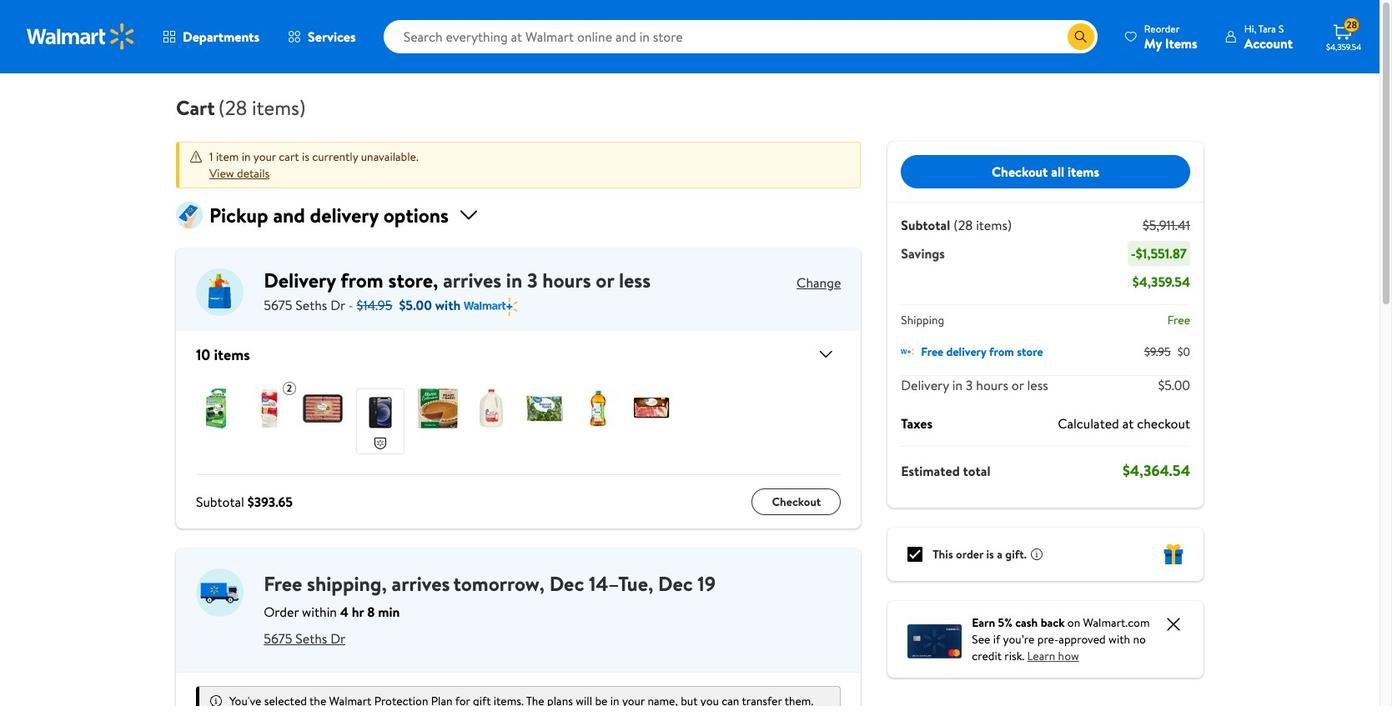 Task type: describe. For each thing, give the bounding box(es) containing it.
1 horizontal spatial from
[[989, 344, 1014, 360]]

0 vertical spatial 3
[[527, 266, 538, 294]]

calculated
[[1058, 415, 1119, 433]]

s
[[1278, 21, 1284, 35]]

4
[[340, 603, 349, 622]]

is inside 1 item in your cart is currently unavailable. view details
[[302, 148, 309, 165]]

in inside 1 item in your cart is currently unavailable. view details
[[242, 148, 251, 165]]

item
[[216, 148, 239, 165]]

view
[[209, 165, 234, 182]]

Search search field
[[383, 20, 1097, 53]]

0 vertical spatial store
[[388, 266, 433, 294]]

details
[[237, 165, 270, 182]]

10 items
[[196, 344, 250, 365]]

services button
[[274, 17, 370, 57]]

order
[[956, 546, 983, 563]]

dr inside free shipping , arrives tomorrow, dec 14–tue, dec 19 order within 4 hr 8 min 5675 seths dr
[[330, 630, 345, 648]]

how
[[1058, 648, 1079, 665]]

savings
[[901, 244, 945, 263]]

subtotal (28 items)
[[901, 216, 1012, 234]]

pre-
[[1037, 631, 1059, 648]]

approved
[[1059, 631, 1106, 648]]

cart
[[176, 93, 215, 122]]

tara
[[1258, 21, 1276, 35]]

-$1,551.87
[[1131, 244, 1187, 263]]

$393.65
[[247, 493, 293, 512]]

1 vertical spatial hours
[[976, 376, 1008, 395]]

$5.00 for $5.00 with
[[399, 296, 432, 314]]

1 horizontal spatial is
[[986, 546, 994, 563]]

1 horizontal spatial or
[[1011, 376, 1024, 395]]

great value 100% apple juice, 96 fl oz with addon services image
[[578, 389, 618, 429]]

checkout button
[[752, 489, 841, 516]]

28
[[1346, 18, 1357, 32]]

10
[[196, 344, 210, 365]]

5%
[[998, 615, 1012, 631]]

reorder
[[1144, 21, 1180, 35]]

1 dr from the top
[[330, 296, 345, 314]]

1 vertical spatial 3
[[966, 376, 973, 395]]

pickup
[[209, 201, 268, 229]]

at
[[1122, 415, 1134, 433]]

1
[[209, 148, 213, 165]]

walmart image
[[27, 23, 135, 50]]

straight talk apple iphone 12, 64gb, black- prepaid smartphone [locked to straight talk] with addon services image
[[360, 393, 400, 433]]

1 horizontal spatial store
[[1017, 344, 1043, 360]]

learn
[[1027, 648, 1055, 665]]

checkout
[[1137, 415, 1190, 433]]

arrives in 3 hours or less element
[[443, 266, 651, 294]]

view details button
[[209, 165, 270, 182]]

with inside see if you're pre-approved with no credit risk.
[[1109, 631, 1130, 648]]

great value frozen broccoli florets, 12 oz steamable bag with addon services image
[[525, 389, 565, 429]]

gifting image
[[1163, 545, 1184, 565]]

free delivery from store
[[921, 344, 1043, 360]]

currently
[[312, 148, 358, 165]]

if
[[993, 631, 1000, 648]]

shipping
[[901, 312, 944, 329]]

1 horizontal spatial delivery
[[946, 344, 986, 360]]

see if you're pre-approved with no credit risk.
[[972, 631, 1146, 665]]

earn
[[972, 615, 995, 631]]

items) for cart (28 items)
[[252, 93, 306, 122]]

and
[[273, 201, 305, 229]]

credit
[[972, 648, 1002, 665]]

0 horizontal spatial items
[[214, 344, 250, 365]]

$5.00 with
[[399, 296, 461, 314]]

1 horizontal spatial walmart plus image
[[901, 342, 921, 362]]

1 vertical spatial less
[[1027, 376, 1048, 395]]

estimated
[[901, 462, 960, 480]]

0 horizontal spatial hours
[[542, 266, 591, 294]]

1 horizontal spatial ,
[[433, 266, 438, 294]]

subtotal for subtotal (28 items)
[[901, 216, 950, 234]]

19
[[698, 570, 716, 598]]

checkout all items button
[[901, 155, 1190, 188]]

delivery from store , arrives in 3 hours or less
[[264, 266, 651, 294]]

hi,
[[1244, 21, 1256, 35]]

0 vertical spatial arrives
[[443, 266, 501, 294]]

checkout all items
[[992, 162, 1099, 181]]

$5,911.41
[[1143, 216, 1190, 234]]

checkout for checkout all items
[[992, 162, 1048, 181]]

free for store
[[921, 344, 943, 360]]

unavailable.
[[361, 148, 418, 165]]

on
[[1067, 615, 1080, 631]]

0 horizontal spatial $4,359.54
[[1132, 273, 1190, 291]]

pickup and delivery options button
[[176, 201, 861, 229]]

learn how link
[[1027, 648, 1079, 665]]

$14.95
[[357, 296, 392, 314]]

1 5675 from the top
[[264, 296, 292, 314]]

shipping
[[307, 570, 381, 598]]

capital one credit card image
[[908, 621, 962, 658]]

1 item in your cart is currently unavailable. view details
[[209, 148, 418, 182]]

$0
[[1177, 344, 1190, 360]]

delivery for delivery from store , arrives in 3 hours or less
[[264, 266, 336, 294]]

0 horizontal spatial with
[[435, 296, 461, 314]]

tomorrow,
[[453, 570, 545, 598]]

great value uncooked original breakfast pork sausage links 12 oz package with addon services image
[[303, 389, 343, 429]]

all
[[1051, 162, 1064, 181]]

$4,364.54
[[1123, 460, 1190, 481]]

see
[[972, 631, 990, 648]]

- for - $14.95
[[348, 296, 353, 314]]

your
[[253, 148, 276, 165]]

risk.
[[1004, 648, 1024, 665]]

Walmart Site-Wide search field
[[383, 20, 1097, 53]]

delivery in 3 hours or less
[[901, 376, 1048, 395]]



Task type: vqa. For each thing, say whether or not it's contained in the screenshot.
Color
no



Task type: locate. For each thing, give the bounding box(es) containing it.
1 vertical spatial items)
[[976, 216, 1012, 234]]

is right cart
[[302, 148, 309, 165]]

2 dec from the left
[[658, 570, 693, 598]]

dec left 19
[[658, 570, 693, 598]]

free down shipping
[[921, 344, 943, 360]]

delivery up delivery in 3 hours or less
[[946, 344, 986, 360]]

1 vertical spatial dr
[[330, 630, 345, 648]]

1 vertical spatial $4,359.54
[[1132, 273, 1190, 291]]

store
[[388, 266, 433, 294], [1017, 344, 1043, 360]]

search icon image
[[1074, 30, 1087, 43]]

(28
[[218, 93, 247, 122], [954, 216, 973, 234]]

services
[[308, 28, 356, 46]]

less
[[619, 266, 651, 294], [1027, 376, 1048, 395]]

fulfillment logo image
[[196, 569, 244, 617]]

5675 inside free shipping , arrives tomorrow, dec 14–tue, dec 19 order within 4 hr 8 min 5675 seths dr
[[264, 630, 292, 648]]

total
[[963, 462, 990, 480]]

0 horizontal spatial delivery
[[310, 201, 379, 229]]

this
[[933, 546, 953, 563]]

2 vertical spatial free
[[264, 570, 302, 598]]

hi, tara s account
[[1244, 21, 1293, 52]]

1 vertical spatial delivery
[[901, 376, 949, 395]]

delivery up 5675 seths dr
[[264, 266, 336, 294]]

1 horizontal spatial hours
[[976, 376, 1008, 395]]

checkout inside button
[[992, 162, 1048, 181]]

items) up cart
[[252, 93, 306, 122]]

hours down pickup and delivery options dropdown button
[[542, 266, 591, 294]]

0 vertical spatial in
[[242, 148, 251, 165]]

1 vertical spatial ,
[[381, 570, 387, 598]]

0 horizontal spatial 3
[[527, 266, 538, 294]]

1 vertical spatial free
[[921, 344, 943, 360]]

marie callender's pumpkin pie, 36 oz (frozen) with addon services image
[[418, 389, 458, 429]]

walmart plus image
[[464, 298, 518, 316], [901, 342, 921, 362]]

2
[[287, 381, 292, 396]]

subtotal $393.65
[[196, 493, 293, 512]]

0 horizontal spatial items)
[[252, 93, 306, 122]]

0 horizontal spatial free
[[264, 570, 302, 598]]

back
[[1041, 615, 1065, 631]]

0 vertical spatial $4,359.54
[[1326, 41, 1361, 53]]

store up $5.00 with
[[388, 266, 433, 294]]

great value hickory smoked bacon, 12 oz with addon services image
[[631, 389, 671, 429]]

0 vertical spatial is
[[302, 148, 309, 165]]

arrives up $5.00 with
[[443, 266, 501, 294]]

delivery up taxes
[[901, 376, 949, 395]]

gift.
[[1005, 546, 1027, 563]]

seths inside free shipping , arrives tomorrow, dec 14–tue, dec 19 order within 4 hr 8 min 5675 seths dr
[[295, 630, 327, 648]]

great value whole vitamin d milk, gallon, 128 fl oz with addon services image
[[471, 389, 511, 429]]

hr
[[352, 603, 364, 622]]

taxes
[[901, 415, 932, 433]]

1 vertical spatial subtotal
[[196, 493, 244, 512]]

in down pickup and delivery options dropdown button
[[506, 266, 522, 294]]

a
[[997, 546, 1002, 563]]

dr
[[330, 296, 345, 314], [330, 630, 345, 648]]

0 vertical spatial with
[[435, 296, 461, 314]]

1 vertical spatial -
[[348, 296, 353, 314]]

0 vertical spatial (28
[[218, 93, 247, 122]]

1 vertical spatial 5675
[[264, 630, 292, 648]]

5675 seths dr button
[[264, 630, 345, 648]]

subtotal for subtotal $393.65
[[196, 493, 244, 512]]

1 vertical spatial arrives
[[392, 570, 450, 598]]

1 horizontal spatial delivery
[[901, 376, 949, 395]]

1 horizontal spatial items)
[[976, 216, 1012, 234]]

earn 5% cash back on walmart.com
[[972, 615, 1150, 631]]

0 vertical spatial subtotal
[[901, 216, 950, 234]]

free shipping , arrives tomorrow, dec 14–tue, dec 19 order within 4 hr 8 min 5675 seths dr
[[264, 570, 716, 648]]

1 horizontal spatial with
[[1109, 631, 1130, 648]]

seths
[[295, 296, 327, 314], [295, 630, 327, 648]]

departments button
[[148, 17, 274, 57]]

cart (28 items)
[[176, 93, 306, 122]]

cash
[[1015, 615, 1038, 631]]

- $14.95
[[345, 296, 392, 314]]

0 vertical spatial free
[[1167, 312, 1190, 329]]

1 horizontal spatial -
[[1131, 244, 1136, 263]]

1 horizontal spatial items
[[1067, 162, 1099, 181]]

14–tue,
[[589, 570, 653, 598]]

3 down pickup and delivery options dropdown button
[[527, 266, 538, 294]]

1 horizontal spatial $4,359.54
[[1326, 41, 1361, 53]]

cart
[[279, 148, 299, 165]]

alert
[[176, 142, 861, 188], [196, 687, 841, 706]]

my
[[1144, 34, 1162, 52]]

$4,359.54 down 28
[[1326, 41, 1361, 53]]

change button
[[797, 274, 841, 292]]

1 vertical spatial seths
[[295, 630, 327, 648]]

free shipping, arrives tomorrow, dec 14 to tue, dec 19 5675 seths dr element
[[176, 549, 861, 659]]

2 dr from the top
[[330, 630, 345, 648]]

seths down within
[[295, 630, 327, 648]]

subtotal
[[901, 216, 950, 234], [196, 493, 244, 512]]

0 vertical spatial 5675
[[264, 296, 292, 314]]

free inside free shipping , arrives tomorrow, dec 14–tue, dec 19 order within 4 hr 8 min 5675 seths dr
[[264, 570, 302, 598]]

store up delivery in 3 hours or less
[[1017, 344, 1043, 360]]

is left a
[[986, 546, 994, 563]]

pickup and delivery options
[[209, 201, 449, 229]]

0 horizontal spatial $5.00
[[399, 296, 432, 314]]

1 vertical spatial store
[[1017, 344, 1043, 360]]

- for -$1,551.87
[[1131, 244, 1136, 263]]

hours
[[542, 266, 591, 294], [976, 376, 1008, 395]]

1 dec from the left
[[549, 570, 584, 598]]

delivery
[[310, 201, 379, 229], [946, 344, 986, 360]]

1 horizontal spatial (28
[[954, 216, 973, 234]]

delivery right and
[[310, 201, 379, 229]]

$9.95
[[1144, 344, 1171, 360]]

or
[[596, 266, 614, 294], [1011, 376, 1024, 395]]

1 vertical spatial alert
[[196, 687, 841, 706]]

departments
[[183, 28, 259, 46]]

cart_gic_illustration image
[[176, 202, 203, 229]]

$9.95 $0
[[1144, 344, 1190, 360]]

items right all
[[1067, 162, 1099, 181]]

-
[[1131, 244, 1136, 263], [348, 296, 353, 314]]

$1,551.87
[[1136, 244, 1187, 263]]

delivery for delivery in 3 hours or less
[[901, 376, 949, 395]]

min
[[378, 603, 400, 622]]

0 horizontal spatial (28
[[218, 93, 247, 122]]

0 vertical spatial delivery
[[310, 201, 379, 229]]

from up delivery in 3 hours or less
[[989, 344, 1014, 360]]

5675 seths dr
[[264, 296, 345, 314]]

1 vertical spatial items
[[214, 344, 250, 365]]

free up the "$0"
[[1167, 312, 1190, 329]]

0 horizontal spatial walmart plus image
[[464, 298, 518, 316]]

view all items image
[[809, 345, 836, 365]]

items) down checkout all items button
[[976, 216, 1012, 234]]

0 vertical spatial seths
[[295, 296, 327, 314]]

5675
[[264, 296, 292, 314], [264, 630, 292, 648]]

0 vertical spatial $5.00
[[399, 296, 432, 314]]

free for arrives
[[264, 570, 302, 598]]

account
[[1244, 34, 1293, 52]]

0 horizontal spatial is
[[302, 148, 309, 165]]

dec left the 14–tue,
[[549, 570, 584, 598]]

, up $5.00 with
[[433, 266, 438, 294]]

arrives up min
[[392, 570, 450, 598]]

0 vertical spatial ,
[[433, 266, 438, 294]]

0 vertical spatial less
[[619, 266, 651, 294]]

dismiss capital one banner image
[[1163, 615, 1184, 635]]

walmart plus image down shipping
[[901, 342, 921, 362]]

checkout
[[992, 162, 1048, 181], [772, 494, 821, 511]]

1 vertical spatial is
[[986, 546, 994, 563]]

in left your
[[242, 148, 251, 165]]

order
[[264, 603, 299, 622]]

items) for subtotal (28 items)
[[976, 216, 1012, 234]]

1 horizontal spatial subtotal
[[901, 216, 950, 234]]

walmart.com
[[1083, 615, 1150, 631]]

items right 10
[[214, 344, 250, 365]]

1 vertical spatial (28
[[954, 216, 973, 234]]

1 vertical spatial or
[[1011, 376, 1024, 395]]

3 down free delivery from store
[[966, 376, 973, 395]]

with down the delivery from store , arrives in 3 hours or less
[[435, 296, 461, 314]]

1 horizontal spatial 3
[[966, 376, 973, 395]]

checkout inside button
[[772, 494, 821, 511]]

0 vertical spatial items)
[[252, 93, 306, 122]]

2 button
[[176, 369, 861, 475]]

with
[[435, 296, 461, 314], [1109, 631, 1130, 648]]

This order is a gift. checkbox
[[908, 547, 923, 562]]

free up order
[[264, 570, 302, 598]]

0 horizontal spatial dec
[[549, 570, 584, 598]]

1 horizontal spatial $5.00
[[1158, 376, 1190, 395]]

learn how
[[1027, 648, 1079, 665]]

$5.00 for $5.00
[[1158, 376, 1190, 395]]

items
[[1067, 162, 1099, 181], [214, 344, 250, 365]]

subtotal left the $393.65
[[196, 493, 244, 512]]

dr left the "$14.95" at top
[[330, 296, 345, 314]]

$5.00 right the "$14.95" at top
[[399, 296, 432, 314]]

0 vertical spatial from
[[341, 266, 383, 294]]

walmart plus image down the delivery from store , arrives in 3 hours or less
[[464, 298, 518, 316]]

dec
[[549, 570, 584, 598], [658, 570, 693, 598]]

1 vertical spatial walmart plus image
[[901, 342, 921, 362]]

(28 for cart
[[218, 93, 247, 122]]

0 vertical spatial walmart plus image
[[464, 298, 518, 316]]

0 vertical spatial hours
[[542, 266, 591, 294]]

0 vertical spatial checkout
[[992, 162, 1048, 181]]

calculated at checkout
[[1058, 415, 1190, 433]]

1 vertical spatial with
[[1109, 631, 1130, 648]]

0 horizontal spatial or
[[596, 266, 614, 294]]

1 vertical spatial $5.00
[[1158, 376, 1190, 395]]

0 vertical spatial alert
[[176, 142, 861, 188]]

0 horizontal spatial delivery
[[264, 266, 336, 294]]

0 vertical spatial items
[[1067, 162, 1099, 181]]

reorder my items
[[1144, 21, 1197, 52]]

$4,359.54 down $1,551.87
[[1132, 273, 1190, 291]]

items inside checkout all items button
[[1067, 162, 1099, 181]]

you're
[[1003, 631, 1035, 648]]

0 horizontal spatial subtotal
[[196, 493, 244, 512]]

hours down free delivery from store
[[976, 376, 1008, 395]]

seths left - $14.95 in the top of the page
[[295, 296, 327, 314]]

this order is a gift.
[[933, 546, 1027, 563]]

fujifilm quicksnap one time use 35mm camera with flash with addon services image
[[196, 389, 236, 429]]

is
[[302, 148, 309, 165], [986, 546, 994, 563]]

0 horizontal spatial less
[[619, 266, 651, 294]]

1 horizontal spatial free
[[921, 344, 943, 360]]

from
[[341, 266, 383, 294], [989, 344, 1014, 360]]

within
[[302, 603, 337, 622]]

1 vertical spatial from
[[989, 344, 1014, 360]]

0 horizontal spatial in
[[242, 148, 251, 165]]

no
[[1133, 631, 1146, 648]]

checkout for checkout
[[772, 494, 821, 511]]

2 vertical spatial in
[[952, 376, 963, 395]]

estimated total
[[901, 462, 990, 480]]

items
[[1165, 34, 1197, 52]]

1 horizontal spatial less
[[1027, 376, 1048, 395]]

0 horizontal spatial ,
[[381, 570, 387, 598]]

1 horizontal spatial checkout
[[992, 162, 1048, 181]]

arrives inside free shipping , arrives tomorrow, dec 14–tue, dec 19 order within 4 hr 8 min 5675 seths dr
[[392, 570, 450, 598]]

1 horizontal spatial in
[[506, 266, 522, 294]]

great value lactose free whole vitamin d milk, half gallon, 64 fl oz quantity 2 with addon services image
[[249, 389, 289, 429]]

, up min
[[381, 570, 387, 598]]

with left no
[[1109, 631, 1130, 648]]

0 horizontal spatial from
[[341, 266, 383, 294]]

learn more about gifting image
[[1030, 548, 1043, 561]]

0 vertical spatial -
[[1131, 244, 1136, 263]]

change
[[797, 274, 841, 292]]

from up - $14.95 in the top of the page
[[341, 266, 383, 294]]

0 horizontal spatial store
[[388, 266, 433, 294]]

, inside free shipping , arrives tomorrow, dec 14–tue, dec 19 order within 4 hr 8 min 5675 seths dr
[[381, 570, 387, 598]]

8
[[367, 603, 375, 622]]

subtotal up savings
[[901, 216, 950, 234]]

2 horizontal spatial free
[[1167, 312, 1190, 329]]

2 seths from the top
[[295, 630, 327, 648]]

in down free delivery from store
[[952, 376, 963, 395]]

options
[[383, 201, 449, 229]]

,
[[433, 266, 438, 294], [381, 570, 387, 598]]

(28 for subtotal
[[954, 216, 973, 234]]

0 vertical spatial or
[[596, 266, 614, 294]]

$5.00 down $9.95 $0
[[1158, 376, 1190, 395]]

2 5675 from the top
[[264, 630, 292, 648]]

0 vertical spatial dr
[[330, 296, 345, 314]]

1 seths from the top
[[295, 296, 327, 314]]

delivery
[[264, 266, 336, 294], [901, 376, 949, 395]]

0 vertical spatial delivery
[[264, 266, 336, 294]]

2 horizontal spatial in
[[952, 376, 963, 395]]

1 vertical spatial in
[[506, 266, 522, 294]]

free
[[1167, 312, 1190, 329], [921, 344, 943, 360], [264, 570, 302, 598]]

1 horizontal spatial dec
[[658, 570, 693, 598]]

dr down 4
[[330, 630, 345, 648]]

alert containing 1 item in your cart is currently unavailable.
[[176, 142, 861, 188]]



